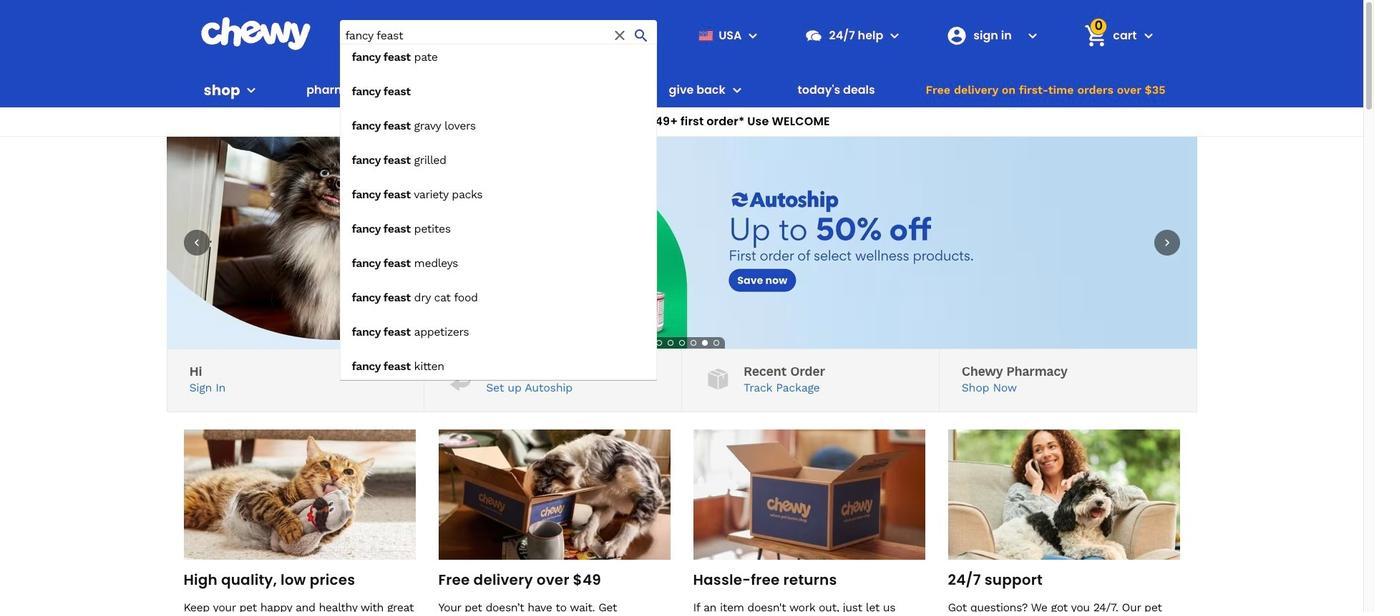 Task type: vqa. For each thing, say whether or not it's contained in the screenshot.
TIKI in the Tiki Cat Broths Chicken in Broth with Meaty Bits Grain-Free Wet Cat Food Topper, 1.3-oz pouch, case of 12
no



Task type: locate. For each thing, give the bounding box(es) containing it.
list box inside site banner
[[340, 44, 657, 380]]

site banner
[[0, 0, 1364, 380]]

list box
[[340, 44, 657, 380]]

cart menu image
[[1140, 27, 1157, 44]]

menu image
[[243, 82, 260, 99]]

Product search field
[[340, 20, 657, 380]]

give back menu image
[[729, 82, 746, 99]]

chewy support image
[[805, 26, 824, 45]]

submit search image
[[633, 27, 650, 44]]

help menu image
[[886, 27, 904, 44]]



Task type: describe. For each thing, give the bounding box(es) containing it.
/ image
[[704, 365, 732, 393]]

account menu image
[[1025, 27, 1042, 44]]

delete search image
[[612, 27, 629, 44]]

/ image
[[447, 365, 475, 393]]

Search text field
[[340, 20, 657, 51]]

choose slide to display. group
[[653, 337, 722, 349]]

up to 50% off your first autoship order of select wellness products. shop now. image
[[166, 137, 1197, 349]]

stop automatic slide show image
[[642, 337, 653, 349]]

chewy home image
[[200, 17, 311, 50]]

menu image
[[745, 27, 762, 44]]

items image
[[1084, 23, 1109, 48]]



